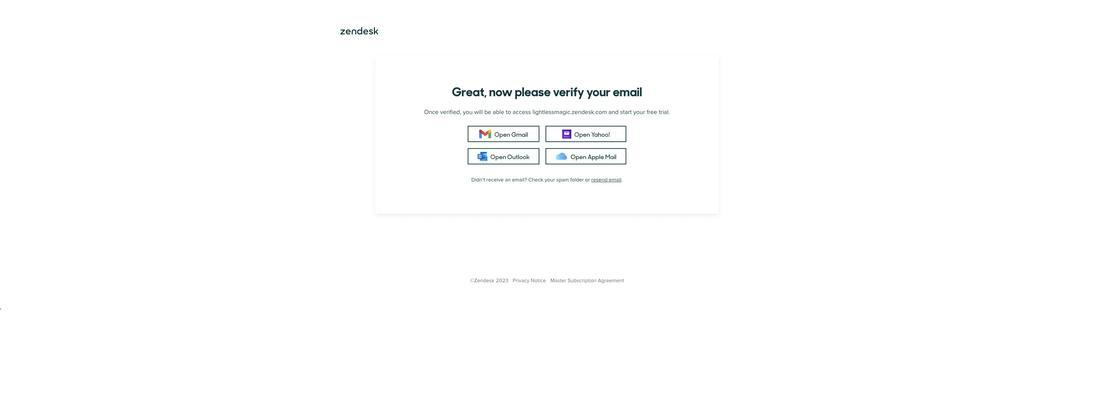 Task type: vqa. For each thing, say whether or not it's contained in the screenshot.
"Check"
yes



Task type: describe. For each thing, give the bounding box(es) containing it.
receive
[[487, 177, 504, 183]]

verify
[[553, 82, 584, 100]]

.zendesk.com
[[571, 109, 607, 116]]

open for open apple mail
[[571, 152, 587, 161]]

gmail
[[512, 130, 528, 138]]

and
[[609, 109, 619, 116]]

email?
[[512, 177, 527, 183]]

.
[[622, 177, 623, 183]]

outlook
[[507, 152, 530, 161]]

notice
[[531, 278, 546, 284]]

access
[[513, 109, 531, 116]]

folder
[[571, 177, 584, 183]]

open for open gmail
[[495, 130, 510, 138]]

free
[[647, 109, 657, 116]]

open yahoo! link
[[546, 126, 627, 142]]

great, now please verify your email
[[452, 82, 642, 100]]

open gmail
[[495, 130, 528, 138]]

now
[[489, 82, 513, 100]]

spam
[[557, 177, 569, 183]]

©zendesk 2023 link
[[470, 278, 508, 284]]

able
[[493, 109, 505, 116]]

privacy notice link
[[513, 278, 546, 284]]

to
[[506, 109, 511, 116]]

open yahoo!
[[575, 130, 610, 138]]

will
[[474, 109, 483, 116]]

privacy notice
[[513, 278, 546, 284]]

zendesk image
[[341, 27, 379, 35]]

master subscription agreement link
[[551, 278, 624, 284]]

master subscription agreement
[[551, 278, 624, 284]]

0 vertical spatial your
[[634, 109, 645, 116]]

resend email link
[[592, 177, 622, 183]]

an
[[505, 177, 511, 183]]

agreement
[[598, 278, 624, 284]]

©zendesk 2023
[[470, 278, 508, 284]]

resend
[[592, 177, 608, 183]]

trial.
[[659, 109, 670, 116]]



Task type: locate. For each thing, give the bounding box(es) containing it.
open apple mail
[[571, 152, 617, 161]]

open for open outlook
[[491, 152, 506, 161]]

open left 'outlook' at the left top of the page
[[491, 152, 506, 161]]

or
[[585, 177, 590, 183]]

your email
[[587, 82, 642, 100]]

open left yahoo!
[[575, 130, 590, 138]]

0 horizontal spatial your
[[545, 177, 555, 183]]

check
[[529, 177, 543, 183]]

email
[[609, 177, 622, 183]]

open
[[495, 130, 510, 138], [575, 130, 590, 138], [491, 152, 506, 161], [571, 152, 587, 161]]

open gmail link
[[468, 126, 540, 142]]

1 horizontal spatial your
[[634, 109, 645, 116]]

2023
[[496, 278, 508, 284]]

please
[[515, 82, 551, 100]]

start
[[620, 109, 632, 116]]

1 vertical spatial your
[[545, 177, 555, 183]]

your
[[634, 109, 645, 116], [545, 177, 555, 183]]

open outlook
[[491, 152, 530, 161]]

subscription
[[568, 278, 597, 284]]

be
[[485, 109, 491, 116]]

your left free
[[634, 109, 645, 116]]

open for open yahoo!
[[575, 130, 590, 138]]

apple
[[588, 152, 604, 161]]

open apple mail link
[[546, 148, 627, 165]]

didn't
[[472, 177, 485, 183]]

didn't receive an email? check your spam folder or resend email .
[[472, 177, 623, 183]]

privacy
[[513, 278, 530, 284]]

once verified, you will be able to access lightlessmagic .zendesk.com and start your free trial.
[[424, 109, 670, 116]]

once
[[424, 109, 439, 116]]

mail
[[605, 152, 617, 161]]

master
[[551, 278, 566, 284]]

yahoo!
[[591, 130, 610, 138]]

great,
[[452, 82, 487, 100]]

you
[[463, 109, 473, 116]]

open left gmail
[[495, 130, 510, 138]]

open left apple
[[571, 152, 587, 161]]

open outlook link
[[468, 148, 540, 165]]

your left spam
[[545, 177, 555, 183]]

lightlessmagic
[[533, 109, 571, 116]]

verified,
[[440, 109, 461, 116]]

©zendesk
[[470, 278, 495, 284]]



